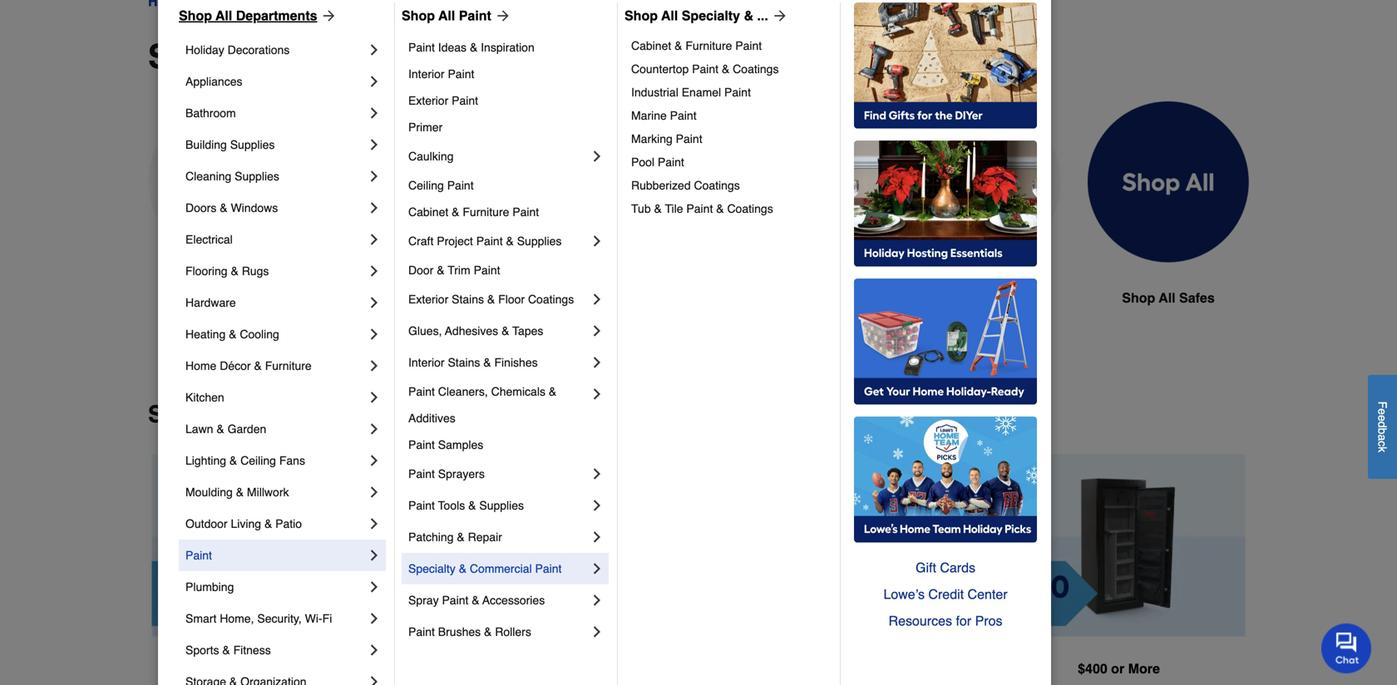 Task type: locate. For each thing, give the bounding box(es) containing it.
1 vertical spatial furniture
[[463, 206, 510, 219]]

0 vertical spatial specialty
[[682, 8, 741, 23]]

shop up countertop
[[625, 8, 658, 23]]

marine paint
[[632, 109, 697, 122]]

paint right trim
[[474, 264, 501, 277]]

a black sentrysafe home safe with the door ajar. image
[[524, 102, 686, 262]]

gift
[[916, 560, 937, 576]]

paint inside ceiling paint 'link'
[[447, 179, 474, 192]]

by
[[281, 401, 309, 428]]

& up project at the left
[[452, 206, 460, 219]]

lawn & garden
[[186, 423, 267, 436]]

furniture for bottommost 'cabinet & furniture paint' link
[[463, 206, 510, 219]]

coatings inside 'link'
[[694, 179, 740, 192]]

2 shop from the left
[[402, 8, 435, 23]]

shop for shop all safes
[[1123, 290, 1156, 306]]

0 vertical spatial stains
[[452, 293, 484, 306]]

chevron right image for hardware
[[366, 295, 383, 311]]

paint inside craft project paint & supplies link
[[477, 235, 503, 248]]

specialty left ... at the top right of the page
[[682, 8, 741, 23]]

file safes
[[950, 290, 1012, 306]]

1 vertical spatial cabinet & furniture paint link
[[409, 199, 606, 226]]

shop all safes link
[[1088, 102, 1250, 348]]

furniture up craft project paint & supplies
[[463, 206, 510, 219]]

patching
[[409, 531, 454, 544]]

decorations
[[228, 43, 290, 57]]

0 vertical spatial exterior
[[409, 94, 449, 107]]

home right floor
[[567, 290, 604, 306]]

paint inside 'specialty & commercial paint' link
[[535, 563, 562, 576]]

price
[[315, 401, 372, 428]]

décor
[[220, 359, 251, 373]]

ceiling down caulking
[[409, 179, 444, 192]]

1 vertical spatial cabinet
[[409, 206, 449, 219]]

fans
[[279, 454, 305, 468]]

$100 to $200. image
[[432, 455, 686, 637]]

shop up 'holiday'
[[179, 8, 212, 23]]

paint inside marking paint link
[[676, 132, 703, 146]]

inspiration
[[481, 41, 535, 54]]

0 vertical spatial cabinet
[[632, 39, 672, 52]]

paint inside pool paint 'link'
[[658, 156, 685, 169]]

cabinet & furniture paint for the right 'cabinet & furniture paint' link
[[632, 39, 762, 52]]

safes for home safes
[[608, 290, 643, 306]]

home up kitchen
[[186, 359, 217, 373]]

plumbing
[[186, 581, 234, 594]]

$200
[[802, 662, 832, 677]]

chevron right image for glues, adhesives & tapes
[[589, 323, 606, 340]]

paint down the interior paint
[[452, 94, 478, 107]]

0 vertical spatial furniture
[[686, 39, 733, 52]]

1 horizontal spatial shop
[[1123, 290, 1156, 306]]

e up d
[[1377, 409, 1390, 415]]

paint inside marine paint link
[[670, 109, 697, 122]]

chevron right image for holiday decorations
[[366, 42, 383, 58]]

cabinet & furniture paint link up craft project paint & supplies
[[409, 199, 606, 226]]

0 horizontal spatial arrow right image
[[317, 7, 337, 24]]

2 exterior from the top
[[409, 293, 449, 306]]

lowe's
[[884, 587, 925, 602]]

windows
[[231, 201, 278, 215]]

countertop paint & coatings link
[[632, 57, 829, 81]]

2 horizontal spatial shop
[[625, 8, 658, 23]]

1 e from the top
[[1377, 409, 1390, 415]]

home for home safes
[[567, 290, 604, 306]]

holiday
[[186, 43, 224, 57]]

& left repair
[[457, 531, 465, 544]]

primer link
[[409, 114, 606, 141]]

paint inside paint brushes & rollers link
[[409, 626, 435, 639]]

& down patching & repair
[[459, 563, 467, 576]]

cabinet & furniture paint up the countertop paint & coatings
[[632, 39, 762, 52]]

furniture up the countertop paint & coatings
[[686, 39, 733, 52]]

$400
[[847, 662, 876, 677]]

ceiling inside 'link'
[[409, 179, 444, 192]]

cabinet & furniture paint
[[632, 39, 762, 52], [409, 206, 539, 219]]

arrow right image up countertop paint & coatings link
[[769, 7, 789, 24]]

0 horizontal spatial cabinet & furniture paint
[[409, 206, 539, 219]]

exterior up primer
[[409, 94, 449, 107]]

paint up enamel
[[692, 62, 719, 76]]

paint inside paint link
[[186, 549, 212, 563]]

resources
[[889, 614, 953, 629]]

e
[[1377, 409, 1390, 415], [1377, 415, 1390, 422]]

e up 'b'
[[1377, 415, 1390, 422]]

paint inside countertop paint & coatings link
[[692, 62, 719, 76]]

paint left ideas
[[409, 41, 435, 54]]

building supplies link
[[186, 129, 366, 161]]

0 vertical spatial cabinet & furniture paint
[[632, 39, 762, 52]]

& left "finishes"
[[484, 356, 491, 369]]

sports & fitness link
[[186, 635, 366, 667]]

samples
[[438, 439, 484, 452]]

paint up door & trim paint link
[[477, 235, 503, 248]]

shop for shop safes by price
[[148, 401, 206, 428]]

exterior
[[409, 94, 449, 107], [409, 293, 449, 306]]

coatings up tapes
[[528, 293, 574, 306]]

& left tapes
[[502, 325, 510, 338]]

1 vertical spatial cabinet & furniture paint
[[409, 206, 539, 219]]

chevron right image for appliances
[[366, 73, 383, 90]]

chevron right image for paint tools & supplies
[[589, 498, 606, 514]]

cabinet & furniture paint link up the countertop paint & coatings
[[632, 34, 829, 57]]

coatings up the industrial enamel paint link
[[733, 62, 779, 76]]

gun safes
[[384, 290, 450, 306]]

paint down industrial enamel paint
[[670, 109, 697, 122]]

plumbing link
[[186, 572, 366, 603]]

glues,
[[409, 325, 442, 338]]

all inside shop all paint link
[[439, 8, 455, 23]]

1 vertical spatial exterior
[[409, 293, 449, 306]]

home for home décor & furniture
[[186, 359, 217, 373]]

0 horizontal spatial specialty
[[409, 563, 456, 576]]

arrow right image up 'holiday decorations' link
[[317, 7, 337, 24]]

cabinet & furniture paint up craft project paint & supplies
[[409, 206, 539, 219]]

home safes link
[[524, 102, 686, 348]]

patching & repair
[[409, 531, 502, 544]]

all inside shop all departments link
[[216, 8, 232, 23]]

kitchen
[[186, 391, 224, 404]]

paint right tile
[[687, 202, 713, 216]]

exterior paint
[[409, 94, 478, 107]]

& inside paint cleaners, chemicals & additives
[[549, 385, 557, 399]]

supplies up windows
[[235, 170, 279, 183]]

heating & cooling link
[[186, 319, 366, 350]]

1 horizontal spatial ceiling
[[409, 179, 444, 192]]

& right lawn
[[217, 423, 224, 436]]

& right chemicals
[[549, 385, 557, 399]]

chevron right image for doors & windows
[[366, 200, 383, 216]]

arrow right image
[[317, 7, 337, 24], [769, 7, 789, 24]]

gift cards
[[916, 560, 976, 576]]

interior up exterior paint
[[409, 67, 445, 81]]

paint tools & supplies link
[[409, 490, 589, 522]]

2 vertical spatial furniture
[[265, 359, 312, 373]]

1 vertical spatial stains
[[448, 356, 480, 369]]

home
[[567, 290, 604, 306], [186, 359, 217, 373]]

stains up the cleaners,
[[448, 356, 480, 369]]

for
[[956, 614, 972, 629]]

0 vertical spatial cabinet & furniture paint link
[[632, 34, 829, 57]]

building supplies
[[186, 138, 275, 151]]

paint right spray
[[442, 594, 469, 607]]

1 horizontal spatial cabinet
[[632, 39, 672, 52]]

safes for fireproof safes
[[242, 290, 278, 306]]

interior stains & finishes link
[[409, 347, 589, 379]]

ceiling up millwork
[[241, 454, 276, 468]]

3 shop from the left
[[625, 8, 658, 23]]

credit
[[929, 587, 964, 602]]

& up paint brushes & rollers
[[472, 594, 480, 607]]

arrow right image inside shop all departments link
[[317, 7, 337, 24]]

& left cooling
[[229, 328, 237, 341]]

paint
[[459, 8, 492, 23], [736, 39, 762, 52], [409, 41, 435, 54], [692, 62, 719, 76], [448, 67, 475, 81], [725, 86, 751, 99], [452, 94, 478, 107], [670, 109, 697, 122], [676, 132, 703, 146], [658, 156, 685, 169], [447, 179, 474, 192], [687, 202, 713, 216], [513, 206, 539, 219], [477, 235, 503, 248], [474, 264, 501, 277], [409, 385, 435, 399], [409, 439, 435, 452], [409, 468, 435, 481], [409, 499, 435, 513], [186, 549, 212, 563], [535, 563, 562, 576], [442, 594, 469, 607], [409, 626, 435, 639]]

chevron right image for patching & repair
[[589, 529, 606, 546]]

interior down glues,
[[409, 356, 445, 369]]

0 vertical spatial interior
[[409, 67, 445, 81]]

paint down paint samples
[[409, 468, 435, 481]]

2 arrow right image from the left
[[769, 7, 789, 24]]

arrow right image inside 'shop all specialty & ...' link
[[769, 7, 789, 24]]

0 vertical spatial ceiling
[[409, 179, 444, 192]]

$200 to $400. image
[[712, 455, 966, 638]]

all inside the 'shop all safes' link
[[1159, 290, 1176, 306]]

appliances
[[186, 75, 243, 88]]

0 vertical spatial home
[[567, 290, 604, 306]]

paint down caulking
[[447, 179, 474, 192]]

spray paint & accessories link
[[409, 585, 589, 617]]

& up countertop
[[675, 39, 683, 52]]

exterior down door
[[409, 293, 449, 306]]

furniture up "kitchen" link at the left
[[265, 359, 312, 373]]

2 interior from the top
[[409, 356, 445, 369]]

smart home, security, wi-fi link
[[186, 603, 366, 635]]

& down the rubberized coatings 'link'
[[717, 202, 724, 216]]

& left rugs
[[231, 265, 239, 278]]

get your home holiday-ready. image
[[855, 279, 1038, 405]]

all for specialty
[[662, 8, 678, 23]]

paint down marine paint
[[676, 132, 703, 146]]

0 horizontal spatial cabinet & furniture paint link
[[409, 199, 606, 226]]

moulding & millwork link
[[186, 477, 366, 508]]

furniture
[[686, 39, 733, 52], [463, 206, 510, 219], [265, 359, 312, 373]]

fireproof safes link
[[148, 102, 310, 348]]

chat invite button image
[[1322, 623, 1373, 674]]

paint down outdoor
[[186, 549, 212, 563]]

tub
[[632, 202, 651, 216]]

1 interior from the top
[[409, 67, 445, 81]]

paint up paint ideas & inspiration
[[459, 8, 492, 23]]

0 horizontal spatial cabinet
[[409, 206, 449, 219]]

rubberized coatings link
[[632, 174, 829, 197]]

1 horizontal spatial home
[[567, 290, 604, 306]]

sports & fitness
[[186, 644, 271, 657]]

wi-
[[305, 612, 323, 626]]

2 horizontal spatial furniture
[[686, 39, 733, 52]]

exterior paint link
[[409, 87, 606, 114]]

1 horizontal spatial specialty
[[682, 8, 741, 23]]

cabinet up countertop
[[632, 39, 672, 52]]

& right doors
[[220, 201, 228, 215]]

specialty down patching
[[409, 563, 456, 576]]

holiday decorations link
[[186, 34, 366, 66]]

chevron right image for paint brushes & rollers
[[589, 624, 606, 641]]

paint up additives
[[409, 385, 435, 399]]

f
[[1377, 402, 1390, 409]]

chevron right image for sports & fitness
[[366, 642, 383, 659]]

0 horizontal spatial furniture
[[265, 359, 312, 373]]

paint down additives
[[409, 439, 435, 452]]

commercial
[[470, 563, 532, 576]]

chevron right image for craft project paint & supplies
[[589, 233, 606, 250]]

1 vertical spatial shop
[[148, 401, 206, 428]]

all for paint
[[439, 8, 455, 23]]

moulding
[[186, 486, 233, 499]]

safes for file safes
[[977, 290, 1012, 306]]

paint samples
[[409, 439, 484, 452]]

0 horizontal spatial shop
[[148, 401, 206, 428]]

paint inside the industrial enamel paint link
[[725, 86, 751, 99]]

shop all. image
[[1088, 102, 1250, 264]]

f e e d b a c k button
[[1369, 375, 1398, 479]]

–
[[835, 662, 843, 677]]

pool paint link
[[632, 151, 829, 174]]

stains for exterior
[[452, 293, 484, 306]]

holiday hosting essentials. image
[[855, 141, 1038, 267]]

shop all paint
[[402, 8, 492, 23]]

all inside 'shop all specialty & ...' link
[[662, 8, 678, 23]]

chevron right image for cleaning supplies
[[366, 168, 383, 185]]

pool paint
[[632, 156, 685, 169]]

doors & windows link
[[186, 192, 366, 224]]

paint up marine paint link
[[725, 86, 751, 99]]

0 vertical spatial shop
[[1123, 290, 1156, 306]]

chevron right image for paint sprayers
[[589, 466, 606, 483]]

exterior for exterior paint
[[409, 94, 449, 107]]

1 horizontal spatial shop
[[402, 8, 435, 23]]

chevron right image for caulking
[[589, 148, 606, 165]]

outdoor
[[186, 518, 228, 531]]

coatings down pool paint 'link'
[[694, 179, 740, 192]]

exterior for exterior stains & floor coatings
[[409, 293, 449, 306]]

hardware
[[186, 296, 236, 310]]

paint down the marking paint
[[658, 156, 685, 169]]

1 horizontal spatial cabinet & furniture paint
[[632, 39, 762, 52]]

chevron right image for plumbing
[[366, 579, 383, 596]]

paint up accessories
[[535, 563, 562, 576]]

chevron right image for bathroom
[[366, 105, 383, 121]]

1 shop from the left
[[179, 8, 212, 23]]

fireproof
[[180, 290, 238, 306]]

arrow right image for shop all specialty & ...
[[769, 7, 789, 24]]

paint down ideas
[[448, 67, 475, 81]]

1 vertical spatial ceiling
[[241, 454, 276, 468]]

gift cards link
[[855, 555, 1038, 582]]

shop up paint ideas & inspiration
[[402, 8, 435, 23]]

chevron right image for lighting & ceiling fans
[[366, 453, 383, 469]]

paint inside interior paint link
[[448, 67, 475, 81]]

arrow right image for shop all departments
[[317, 7, 337, 24]]

chevron right image
[[366, 168, 383, 185], [366, 200, 383, 216], [366, 231, 383, 248], [589, 323, 606, 340], [589, 354, 606, 371], [366, 358, 383, 374], [589, 386, 606, 403], [366, 389, 383, 406], [366, 453, 383, 469], [589, 498, 606, 514], [366, 516, 383, 533], [366, 548, 383, 564], [366, 579, 383, 596], [366, 611, 383, 627], [589, 624, 606, 641], [366, 642, 383, 659], [366, 674, 383, 686]]

shop
[[179, 8, 212, 23], [402, 8, 435, 23], [625, 8, 658, 23]]

& left patio
[[265, 518, 272, 531]]

& right lighting
[[230, 454, 237, 468]]

1 horizontal spatial furniture
[[463, 206, 510, 219]]

1 exterior from the top
[[409, 94, 449, 107]]

0 horizontal spatial shop
[[179, 8, 212, 23]]

door & trim paint link
[[409, 257, 606, 284]]

1 vertical spatial home
[[186, 359, 217, 373]]

fi
[[323, 612, 332, 626]]

stains down trim
[[452, 293, 484, 306]]

f e e d b a c k
[[1377, 402, 1390, 453]]

specialty
[[682, 8, 741, 23], [409, 563, 456, 576]]

0 horizontal spatial home
[[186, 359, 217, 373]]

paint down spray
[[409, 626, 435, 639]]

chevron right image
[[366, 42, 383, 58], [366, 73, 383, 90], [366, 105, 383, 121], [366, 136, 383, 153], [589, 148, 606, 165], [589, 233, 606, 250], [366, 263, 383, 280], [589, 291, 606, 308], [366, 295, 383, 311], [366, 326, 383, 343], [366, 421, 383, 438], [589, 466, 606, 483], [366, 484, 383, 501], [589, 529, 606, 546], [589, 561, 606, 577], [589, 592, 606, 609]]

paint left tools
[[409, 499, 435, 513]]

paint inside shop all paint link
[[459, 8, 492, 23]]

1 arrow right image from the left
[[317, 7, 337, 24]]

cabinet for the right 'cabinet & furniture paint' link
[[632, 39, 672, 52]]

1 vertical spatial interior
[[409, 356, 445, 369]]

spray paint & accessories
[[409, 594, 545, 607]]

1 horizontal spatial arrow right image
[[769, 7, 789, 24]]

cabinet down ceiling paint
[[409, 206, 449, 219]]

& left millwork
[[236, 486, 244, 499]]

cabinet & furniture paint link
[[632, 34, 829, 57], [409, 199, 606, 226]]



Task type: describe. For each thing, give the bounding box(es) containing it.
1 vertical spatial specialty
[[409, 563, 456, 576]]

paint ideas & inspiration
[[409, 41, 535, 54]]

$99 or less
[[242, 661, 315, 677]]

smart
[[186, 612, 217, 626]]

find gifts for the diyer. image
[[855, 2, 1038, 129]]

ceiling paint
[[409, 179, 474, 192]]

paint brushes & rollers link
[[409, 617, 589, 648]]

all for departments
[[216, 8, 232, 23]]

chevron right image for spray paint & accessories
[[589, 592, 606, 609]]

industrial enamel paint
[[632, 86, 751, 99]]

paint up countertop paint & coatings link
[[736, 39, 762, 52]]

d
[[1377, 422, 1390, 428]]

all for safes
[[1159, 290, 1176, 306]]

chevron right image for specialty & commercial paint
[[589, 561, 606, 577]]

chevron right image for paint cleaners, chemicals & additives
[[589, 386, 606, 403]]

cleaning supplies link
[[186, 161, 366, 192]]

paint sprayers
[[409, 468, 485, 481]]

& right tools
[[469, 499, 476, 513]]

paint inside paint ideas & inspiration link
[[409, 41, 435, 54]]

project
[[437, 235, 473, 248]]

center
[[968, 587, 1008, 602]]

chevron right image for heating & cooling
[[366, 326, 383, 343]]

lowe's credit center link
[[855, 582, 1038, 608]]

& up the industrial enamel paint link
[[722, 62, 730, 76]]

& left tile
[[654, 202, 662, 216]]

chevron right image for building supplies
[[366, 136, 383, 153]]

coatings down the rubberized coatings 'link'
[[728, 202, 774, 216]]

chevron right image for lawn & garden
[[366, 421, 383, 438]]

outdoor living & patio link
[[186, 508, 366, 540]]

electrical
[[186, 233, 233, 246]]

doors
[[186, 201, 217, 215]]

0 horizontal spatial ceiling
[[241, 454, 276, 468]]

$99 or less. image
[[151, 455, 405, 637]]

paint link
[[186, 540, 366, 572]]

cabinet for bottommost 'cabinet & furniture paint' link
[[409, 206, 449, 219]]

home décor & furniture
[[186, 359, 312, 373]]

cleaners,
[[438, 385, 488, 399]]

& left floor
[[488, 293, 495, 306]]

chevron right image for interior stains & finishes
[[589, 354, 606, 371]]

chevron right image for kitchen
[[366, 389, 383, 406]]

gun
[[384, 290, 411, 306]]

b
[[1377, 428, 1390, 435]]

home safes
[[567, 290, 643, 306]]

lighting & ceiling fans
[[186, 454, 305, 468]]

smart home, security, wi-fi
[[186, 612, 332, 626]]

a black sentrysafe fireproof safe. image
[[148, 102, 310, 262]]

chevron right image for outdoor living & patio
[[366, 516, 383, 533]]

specialty & commercial paint link
[[409, 553, 589, 585]]

& right sports at the left of the page
[[222, 644, 230, 657]]

door & trim paint
[[409, 264, 501, 277]]

stains for interior
[[448, 356, 480, 369]]

tools
[[438, 499, 465, 513]]

chevron right image for moulding & millwork
[[366, 484, 383, 501]]

countertop paint & coatings
[[632, 62, 779, 76]]

bathroom
[[186, 107, 236, 120]]

shop for shop all departments
[[179, 8, 212, 23]]

doors & windows
[[186, 201, 278, 215]]

1 horizontal spatial cabinet & furniture paint link
[[632, 34, 829, 57]]

resources for pros link
[[855, 608, 1038, 635]]

caulking
[[409, 150, 454, 163]]

flooring & rugs
[[186, 265, 269, 278]]

resources for pros
[[889, 614, 1003, 629]]

& left rollers
[[484, 626, 492, 639]]

additives
[[409, 412, 456, 425]]

a tall black sports afield gun safe. image
[[336, 102, 498, 263]]

chevron right image for paint
[[366, 548, 383, 564]]

marking paint
[[632, 132, 703, 146]]

supplies up cleaning supplies
[[230, 138, 275, 151]]

safes for gun safes
[[414, 290, 450, 306]]

home,
[[220, 612, 254, 626]]

chevron right image for home décor & furniture
[[366, 358, 383, 374]]

safes for shop safes by price
[[213, 401, 275, 428]]

interior paint link
[[409, 61, 606, 87]]

paint inside paint cleaners, chemicals & additives
[[409, 385, 435, 399]]

chevron right image for flooring & rugs
[[366, 263, 383, 280]]

& left trim
[[437, 264, 445, 277]]

$200 – $400
[[802, 662, 876, 677]]

supplies down paint sprayers link
[[480, 499, 524, 513]]

supplies up door & trim paint link
[[517, 235, 562, 248]]

shop for shop all paint
[[402, 8, 435, 23]]

shop all safes
[[1123, 290, 1215, 306]]

chevron right image for smart home, security, wi-fi
[[366, 611, 383, 627]]

industrial enamel paint link
[[632, 81, 829, 104]]

shop for shop all specialty & ...
[[625, 8, 658, 23]]

& right ideas
[[470, 41, 478, 54]]

rubberized coatings
[[632, 179, 740, 192]]

file
[[950, 290, 973, 306]]

arrow right image
[[492, 7, 512, 24]]

lowe's home team holiday picks. image
[[855, 417, 1038, 543]]

paint inside tub & tile paint & coatings link
[[687, 202, 713, 216]]

c
[[1377, 441, 1390, 447]]

or
[[268, 661, 281, 677]]

$400 or more. image
[[993, 455, 1247, 637]]

security,
[[257, 612, 302, 626]]

tub & tile paint & coatings
[[632, 202, 774, 216]]

cabinet & furniture paint for bottommost 'cabinet & furniture paint' link
[[409, 206, 539, 219]]

chemicals
[[491, 385, 546, 399]]

furniture for the right 'cabinet & furniture paint' link
[[686, 39, 733, 52]]

lighting
[[186, 454, 226, 468]]

...
[[758, 8, 769, 23]]

& up door & trim paint link
[[506, 235, 514, 248]]

millwork
[[247, 486, 289, 499]]

craft
[[409, 235, 434, 248]]

flooring
[[186, 265, 228, 278]]

chevron right image for exterior stains & floor coatings
[[589, 291, 606, 308]]

patching & repair link
[[409, 522, 589, 553]]

paint inside paint sprayers link
[[409, 468, 435, 481]]

2 e from the top
[[1377, 415, 1390, 422]]

interior paint
[[409, 67, 475, 81]]

a black sentrysafe file safe with a key in the lock and the lid ajar. image
[[900, 102, 1062, 262]]

interior for interior paint
[[409, 67, 445, 81]]

departments
[[236, 8, 317, 23]]

outdoor living & patio
[[186, 518, 302, 531]]

paint inside spray paint & accessories link
[[442, 594, 469, 607]]

& left ... at the top right of the page
[[744, 8, 754, 23]]

paint cleaners, chemicals & additives link
[[409, 379, 589, 432]]

rugs
[[242, 265, 269, 278]]

marine
[[632, 109, 667, 122]]

floor
[[499, 293, 525, 306]]

lowe's credit center
[[884, 587, 1008, 602]]

interior for interior stains & finishes
[[409, 356, 445, 369]]

marine paint link
[[632, 104, 829, 127]]

paint down ceiling paint 'link'
[[513, 206, 539, 219]]

garden
[[228, 423, 267, 436]]

paint inside paint samples link
[[409, 439, 435, 452]]

chevron right image for electrical
[[366, 231, 383, 248]]

shop all paint link
[[402, 6, 512, 26]]

spray
[[409, 594, 439, 607]]

paint inside exterior paint link
[[452, 94, 478, 107]]

interior stains & finishes
[[409, 356, 538, 369]]

hardware link
[[186, 287, 366, 319]]

a black honeywell chest safe with the top open. image
[[712, 102, 874, 263]]

paint inside door & trim paint link
[[474, 264, 501, 277]]

cards
[[941, 560, 976, 576]]

accessories
[[483, 594, 545, 607]]

& right décor
[[254, 359, 262, 373]]

cleaning supplies
[[186, 170, 279, 183]]

door
[[409, 264, 434, 277]]

tapes
[[513, 325, 544, 338]]



Task type: vqa. For each thing, say whether or not it's contained in the screenshot.
bottom in
no



